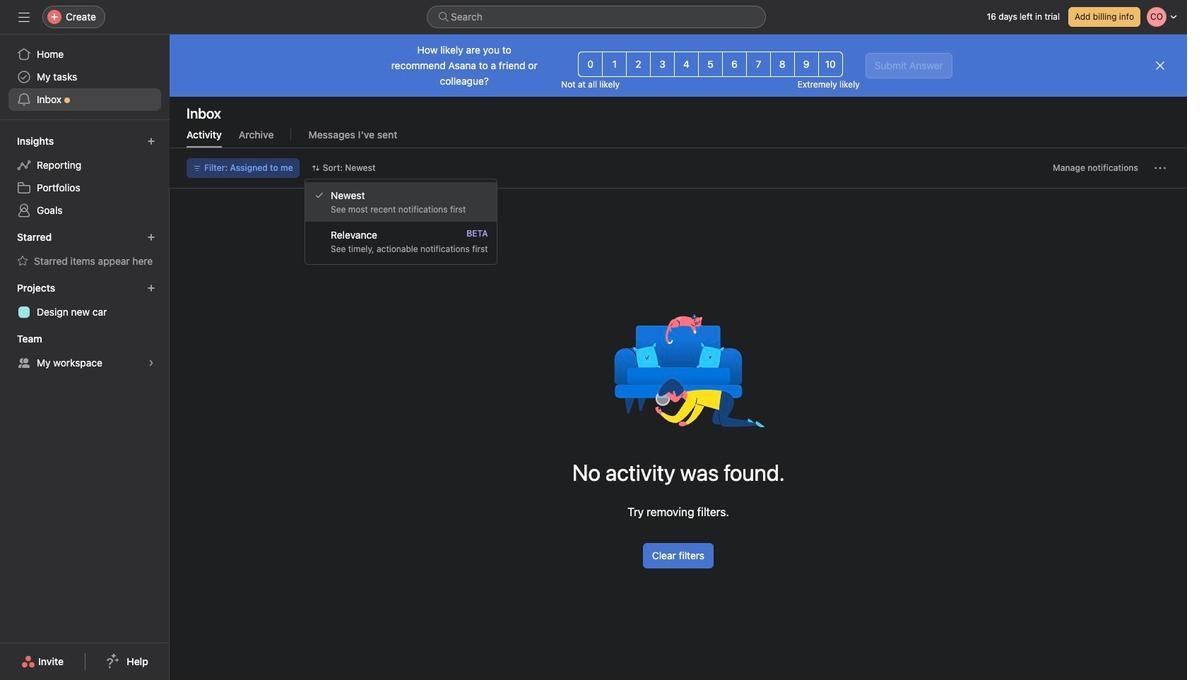 Task type: vqa. For each thing, say whether or not it's contained in the screenshot.
bottommost add task… button
no



Task type: locate. For each thing, give the bounding box(es) containing it.
None radio
[[626, 52, 651, 77], [674, 52, 699, 77], [746, 52, 771, 77], [794, 52, 819, 77], [818, 52, 843, 77], [626, 52, 651, 77], [674, 52, 699, 77], [746, 52, 771, 77], [794, 52, 819, 77], [818, 52, 843, 77]]

global element
[[0, 35, 170, 119]]

option group
[[578, 52, 843, 77]]

see details, my workspace image
[[147, 359, 155, 368]]

list box
[[427, 6, 766, 28]]

new insights image
[[147, 137, 155, 146]]

more actions image
[[1155, 163, 1166, 174]]

menu item
[[305, 182, 497, 222]]

None radio
[[578, 52, 603, 77], [602, 52, 627, 77], [650, 52, 675, 77], [698, 52, 723, 77], [722, 52, 747, 77], [770, 52, 795, 77], [578, 52, 603, 77], [602, 52, 627, 77], [650, 52, 675, 77], [698, 52, 723, 77], [722, 52, 747, 77], [770, 52, 795, 77]]



Task type: describe. For each thing, give the bounding box(es) containing it.
projects element
[[0, 276, 170, 327]]

insights element
[[0, 129, 170, 225]]

starred element
[[0, 225, 170, 276]]

teams element
[[0, 327, 170, 377]]

hide sidebar image
[[18, 11, 30, 23]]

dismiss image
[[1155, 60, 1166, 71]]

new project or portfolio image
[[147, 284, 155, 293]]

add items to starred image
[[147, 233, 155, 242]]

sort: newest image
[[311, 164, 320, 172]]



